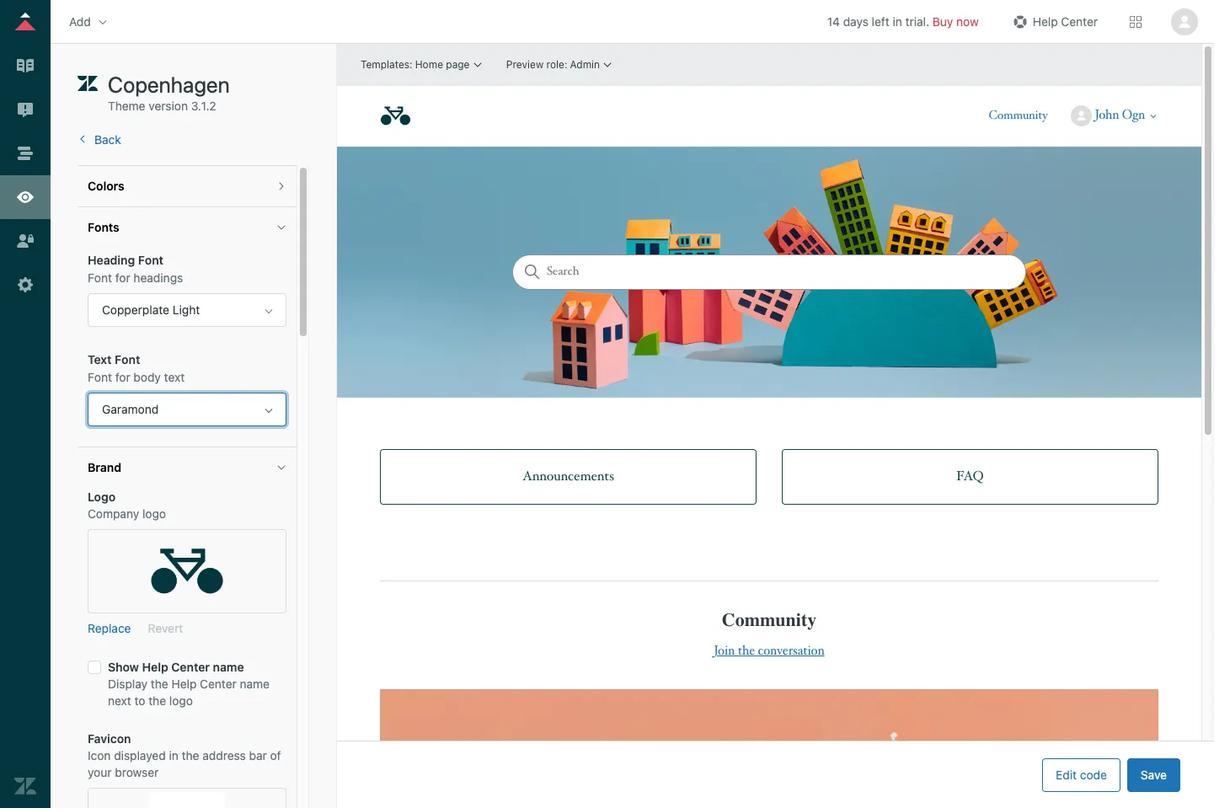 Task type: locate. For each thing, give the bounding box(es) containing it.
font
[[138, 253, 164, 267], [88, 271, 112, 285], [115, 352, 140, 367], [88, 370, 112, 384]]

fonts button
[[78, 207, 297, 248]]

0 vertical spatial help
[[1033, 14, 1058, 28]]

2 for from the top
[[115, 370, 130, 384]]

14
[[828, 14, 840, 28]]

2 horizontal spatial help
[[1033, 14, 1058, 28]]

0 vertical spatial the
[[151, 677, 168, 691]]

zendesk image
[[14, 776, 36, 797]]

logo right company on the left bottom of the page
[[142, 507, 166, 521]]

center
[[1062, 14, 1098, 28], [171, 660, 210, 674], [200, 677, 237, 691]]

settings image
[[14, 274, 36, 296]]

1 horizontal spatial in
[[893, 14, 903, 28]]

help right show
[[142, 660, 168, 674]]

center left 'zendesk products' icon
[[1062, 14, 1098, 28]]

edit code button
[[1043, 758, 1121, 792]]

body
[[134, 370, 161, 384]]

in inside favicon icon displayed in the address bar of your browser
[[169, 748, 179, 763]]

the right to at the left of the page
[[149, 693, 166, 708]]

the
[[151, 677, 168, 691], [149, 693, 166, 708], [182, 748, 199, 763]]

center up address
[[200, 677, 237, 691]]

favicon
[[88, 732, 131, 746]]

revert button
[[148, 621, 183, 637]]

code
[[1080, 768, 1108, 782]]

to
[[134, 693, 145, 708]]

0 horizontal spatial in
[[169, 748, 179, 763]]

logo image
[[149, 534, 225, 610]]

buy
[[933, 14, 954, 28]]

font up body
[[115, 352, 140, 367]]

zendesk products image
[[1130, 16, 1142, 27]]

0 vertical spatial center
[[1062, 14, 1098, 28]]

for inside heading font font for headings
[[115, 271, 130, 285]]

back
[[94, 132, 121, 147]]

for left body
[[115, 370, 130, 384]]

1 vertical spatial help
[[142, 660, 168, 674]]

logo
[[88, 490, 116, 504]]

for inside text font font for body text
[[115, 370, 130, 384]]

copenhagen theme version 3.1.2
[[108, 72, 230, 113]]

address
[[203, 748, 246, 763]]

in right displayed
[[169, 748, 179, 763]]

the left address
[[182, 748, 199, 763]]

logo
[[142, 507, 166, 521], [169, 693, 193, 708]]

2 vertical spatial the
[[182, 748, 199, 763]]

1 vertical spatial center
[[171, 660, 210, 674]]

14 days left in trial. buy now
[[828, 14, 979, 28]]

logo right to at the left of the page
[[169, 693, 193, 708]]

next
[[108, 693, 131, 708]]

font up the headings
[[138, 253, 164, 267]]

help right display
[[172, 677, 197, 691]]

0 vertical spatial logo
[[142, 507, 166, 521]]

your
[[88, 765, 112, 780]]

show
[[108, 660, 139, 674]]

the inside favicon icon displayed in the address bar of your browser
[[182, 748, 199, 763]]

font down text
[[88, 370, 112, 384]]

1 vertical spatial for
[[115, 370, 130, 384]]

trial.
[[906, 14, 930, 28]]

logo inside logo company logo
[[142, 507, 166, 521]]

help center button
[[1005, 9, 1103, 34]]

3.1.2
[[191, 99, 216, 113]]

help inside button
[[1033, 14, 1058, 28]]

manage articles image
[[14, 55, 36, 77]]

0 vertical spatial in
[[893, 14, 903, 28]]

1 for from the top
[[115, 271, 130, 285]]

help center
[[1033, 14, 1098, 28]]

for
[[115, 271, 130, 285], [115, 370, 130, 384]]

2 vertical spatial help
[[172, 677, 197, 691]]

0 vertical spatial for
[[115, 271, 130, 285]]

help
[[1033, 14, 1058, 28], [142, 660, 168, 674], [172, 677, 197, 691]]

text
[[164, 370, 185, 384]]

name
[[213, 660, 244, 674], [240, 677, 270, 691]]

displayed
[[114, 748, 166, 763]]

center inside button
[[1062, 14, 1098, 28]]

now
[[957, 14, 979, 28]]

help right "now"
[[1033, 14, 1058, 28]]

revert
[[148, 621, 183, 636]]

the right display
[[151, 677, 168, 691]]

version
[[149, 99, 188, 113]]

moderate content image
[[14, 99, 36, 121]]

copperplate light
[[102, 303, 200, 317]]

icon
[[88, 748, 111, 763]]

edit
[[1056, 768, 1077, 782]]

None button
[[1169, 8, 1201, 35]]

light
[[173, 303, 200, 317]]

1 vertical spatial logo
[[169, 693, 193, 708]]

0 horizontal spatial help
[[142, 660, 168, 674]]

font down heading
[[88, 271, 112, 285]]

headings
[[134, 271, 183, 285]]

in
[[893, 14, 903, 28], [169, 748, 179, 763]]

company
[[88, 507, 139, 521]]

0 horizontal spatial logo
[[142, 507, 166, 521]]

bar
[[249, 748, 267, 763]]

in right 'left'
[[893, 14, 903, 28]]

for down heading
[[115, 271, 130, 285]]

edit code
[[1056, 768, 1108, 782]]

center down "revert" "button"
[[171, 660, 210, 674]]

1 vertical spatial name
[[240, 677, 270, 691]]

1 vertical spatial in
[[169, 748, 179, 763]]

1 horizontal spatial logo
[[169, 693, 193, 708]]



Task type: vqa. For each thing, say whether or not it's contained in the screenshot.
"Center" inside the help center Button
yes



Task type: describe. For each thing, give the bounding box(es) containing it.
customize design image
[[14, 186, 36, 208]]

display
[[108, 677, 148, 691]]

arrange content image
[[14, 142, 36, 164]]

save button
[[1128, 758, 1181, 792]]

in for the
[[169, 748, 179, 763]]

brand button
[[78, 448, 297, 488]]

user permissions image
[[14, 230, 36, 252]]

theme type image
[[78, 71, 98, 98]]

days
[[844, 14, 869, 28]]

show help center name display the help center name next to the logo
[[108, 660, 270, 708]]

logo inside show help center name display the help center name next to the logo
[[169, 693, 193, 708]]

replace button
[[88, 621, 131, 637]]

heading
[[88, 253, 135, 267]]

logo company logo
[[88, 490, 166, 521]]

colors
[[88, 179, 124, 193]]

favicon image
[[149, 792, 225, 808]]

1 horizontal spatial help
[[172, 677, 197, 691]]

back link
[[78, 132, 121, 147]]

in for trial.
[[893, 14, 903, 28]]

replace
[[88, 621, 131, 636]]

Add button
[[64, 9, 114, 34]]

left
[[872, 14, 890, 28]]

1 vertical spatial the
[[149, 693, 166, 708]]

text
[[88, 352, 112, 367]]

copperplate
[[102, 303, 169, 317]]

0 vertical spatial name
[[213, 660, 244, 674]]

2 vertical spatial center
[[200, 677, 237, 691]]

favicon icon displayed in the address bar of your browser
[[88, 732, 281, 780]]

text font font for body text
[[88, 352, 185, 384]]

theme
[[108, 99, 145, 113]]

add
[[69, 14, 91, 28]]

save
[[1141, 768, 1167, 782]]

for for headings
[[115, 271, 130, 285]]

browser
[[115, 765, 159, 780]]

garamond button
[[88, 393, 287, 427]]

brand
[[88, 460, 121, 475]]

copenhagen
[[108, 72, 230, 97]]

copperplate light button
[[88, 293, 287, 327]]

of
[[270, 748, 281, 763]]

garamond
[[102, 402, 159, 416]]

fonts
[[88, 220, 119, 234]]

for for body
[[115, 370, 130, 384]]

heading font font for headings
[[88, 253, 183, 285]]

Heading Font field
[[88, 248, 287, 327]]

colors button
[[78, 166, 297, 207]]

Text Font field
[[88, 347, 287, 427]]



